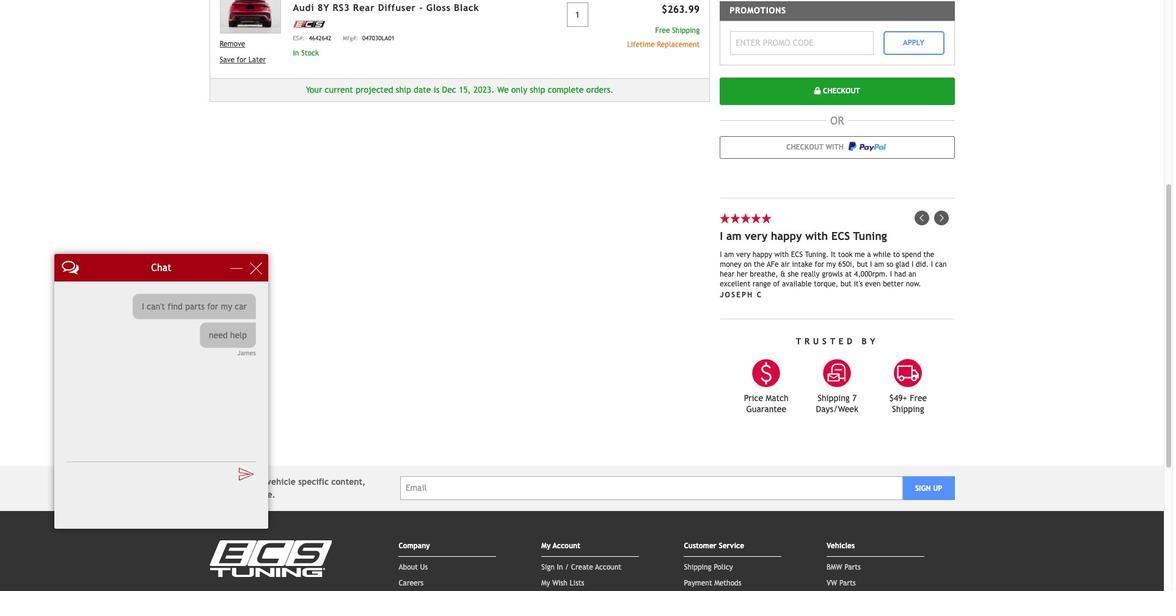 Task type: vqa. For each thing, say whether or not it's contained in the screenshot.
Paint to the left
no



Task type: describe. For each thing, give the bounding box(es) containing it.
0 vertical spatial in
[[293, 49, 299, 58]]

content,
[[332, 477, 366, 487]]

$263.99
[[662, 3, 700, 15]]

payment
[[684, 579, 713, 588]]

later
[[249, 56, 266, 64]]

sales,
[[209, 490, 232, 500]]

only
[[512, 85, 528, 95]]

checkout for checkout with
[[787, 143, 824, 152]]

sign for sign in / create account
[[542, 563, 555, 572]]

your
[[306, 85, 322, 95]]

1 vertical spatial account
[[596, 563, 622, 572]]

shipping inside shipping 7 days/week
[[818, 393, 850, 403]]

&
[[781, 270, 786, 279]]

my wish lists link
[[542, 579, 585, 588]]

apply
[[904, 39, 925, 47]]

by
[[862, 337, 879, 346]]

she
[[788, 270, 799, 279]]

now.
[[907, 280, 922, 288]]

customer service
[[684, 542, 745, 551]]

es#: 4642642
[[293, 35, 332, 42]]

ecs image
[[293, 21, 325, 27]]

checkout button
[[720, 77, 955, 105]]

with for tuning.
[[775, 250, 789, 259]]

create
[[572, 563, 594, 572]]

mfg#:
[[343, 35, 358, 42]]

price match guarantee
[[745, 393, 789, 414]]

careers link
[[399, 579, 424, 588]]

policy
[[714, 563, 733, 572]]

shipping policy
[[684, 563, 733, 572]]

sign in / create account link
[[542, 563, 622, 572]]

sign for sign up to get vehicle specific content, sales, and more.
[[209, 477, 226, 487]]

audi
[[293, 2, 315, 13]]

very for i am very happy with ecs tuning. it took me a while to spend the money on the afe air intake for my 650i, but i am so glad i did. i can hear her breathe, & she really growls at 4,000rpm. i had an excellent range of available torque, but it's even better now. joseph c
[[737, 250, 751, 259]]

$49+ free shipping
[[890, 393, 928, 414]]

checkout with
[[787, 143, 847, 152]]

save for later
[[220, 56, 266, 64]]

4642642
[[309, 35, 332, 42]]

shipping 7 days/week
[[817, 393, 859, 414]]

on
[[744, 260, 752, 269]]

checkout for checkout
[[821, 87, 861, 95]]

my for my wish lists
[[542, 579, 551, 588]]

for inside "i am very happy with ecs tuning. it took me a while to spend the money on the afe air intake for my 650i, but i am so glad i did. i can hear her breathe, & she really growls at 4,000rpm. i had an excellent range of available torque, but it's even better now. joseph c"
[[815, 260, 825, 269]]

shipping policy link
[[684, 563, 733, 572]]

us
[[420, 563, 428, 572]]

trusted
[[796, 337, 856, 346]]

promotions
[[730, 5, 787, 15]]

ecs for tuning.
[[792, 250, 803, 259]]

we
[[498, 85, 509, 95]]

Email email field
[[400, 477, 904, 501]]

audi 8y rs3 rear diffuser - gloss black
[[293, 2, 480, 13]]

remove
[[220, 40, 245, 48]]

breathe,
[[750, 270, 779, 279]]

vehicle
[[267, 477, 296, 487]]

/
[[565, 563, 569, 572]]

better
[[884, 280, 904, 288]]

an
[[909, 270, 917, 279]]

wish
[[553, 579, 568, 588]]

happy for i am very happy with ecs tuning. it took me a while to spend the money on the afe air intake for my 650i, but i am so glad i did. i can hear her breathe, & she really growls at 4,000rpm. i had an excellent range of available torque, but it's even better now. joseph c
[[753, 250, 773, 259]]

gloss
[[427, 2, 451, 13]]

save
[[220, 56, 235, 64]]

diffuser
[[378, 2, 416, 13]]

get
[[252, 477, 264, 487]]

lifetime
[[628, 40, 655, 49]]

with inside 'button'
[[826, 143, 844, 152]]

about us
[[399, 563, 428, 572]]

vw parts
[[827, 579, 856, 588]]

2 vertical spatial am
[[875, 260, 885, 269]]

save for later link
[[220, 54, 281, 65]]

afe
[[767, 260, 779, 269]]

customer
[[684, 542, 717, 551]]

lock image
[[815, 87, 821, 95]]

match
[[766, 393, 789, 403]]

her
[[737, 270, 748, 279]]

spend
[[903, 250, 922, 259]]

shipping inside free shipping lifetime replacement
[[673, 26, 700, 35]]

up for sign up
[[934, 485, 943, 493]]

lists
[[570, 579, 585, 588]]

stock
[[301, 49, 319, 58]]

15,
[[459, 85, 471, 95]]

0 vertical spatial the
[[924, 250, 935, 259]]

rs3
[[333, 2, 350, 13]]

tuning
[[854, 230, 888, 242]]

sign up
[[916, 485, 943, 493]]

very for i am very happy with ecs tuning
[[745, 230, 768, 242]]

trusted by
[[796, 337, 879, 346]]

dec
[[442, 85, 457, 95]]

paypal image
[[849, 142, 886, 152]]

guarantee
[[747, 404, 787, 414]]



Task type: locate. For each thing, give the bounding box(es) containing it.
parts for vw parts
[[840, 579, 856, 588]]

really
[[802, 270, 820, 279]]

shipping up payment on the bottom of the page
[[684, 563, 712, 572]]

growls
[[822, 270, 844, 279]]

with for tuning
[[806, 230, 829, 242]]

0 horizontal spatial the
[[754, 260, 765, 269]]

0 horizontal spatial but
[[841, 280, 852, 288]]

to
[[894, 250, 901, 259], [241, 477, 249, 487]]

to up the glad
[[894, 250, 901, 259]]

1 vertical spatial for
[[815, 260, 825, 269]]

1 vertical spatial ecs
[[792, 250, 803, 259]]

8y
[[318, 2, 330, 13]]

0 horizontal spatial ship
[[396, 85, 411, 95]]

audi 8y rs3 rear diffuser - gloss black image
[[220, 0, 281, 34]]

1 vertical spatial the
[[754, 260, 765, 269]]

1 horizontal spatial in
[[557, 563, 563, 572]]

1 vertical spatial happy
[[753, 250, 773, 259]]

1 ship from the left
[[396, 85, 411, 95]]

free inside free shipping lifetime replacement
[[656, 26, 670, 35]]

of
[[774, 280, 780, 288]]

parts for bmw parts
[[845, 563, 861, 572]]

0 vertical spatial free
[[656, 26, 670, 35]]

while
[[874, 250, 892, 259]]

2 ship from the left
[[530, 85, 546, 95]]

2 horizontal spatial sign
[[916, 485, 932, 493]]

vw
[[827, 579, 838, 588]]

previous slide image
[[915, 211, 930, 225]]

payment methods
[[684, 579, 742, 588]]

1 vertical spatial free
[[911, 393, 928, 403]]

ecs up intake
[[792, 250, 803, 259]]

0 horizontal spatial for
[[237, 56, 247, 64]]

650i,
[[839, 260, 855, 269]]

am for i am very happy with ecs tuning
[[727, 230, 742, 242]]

my for my account
[[542, 542, 551, 551]]

took
[[839, 250, 853, 259]]

c
[[757, 291, 763, 299]]

0 horizontal spatial account
[[553, 542, 581, 551]]

1 vertical spatial parts
[[840, 579, 856, 588]]

about
[[399, 563, 418, 572]]

happy up air
[[771, 230, 803, 242]]

0 vertical spatial for
[[237, 56, 247, 64]]

shipping down the $49+
[[893, 404, 925, 414]]

-
[[420, 2, 423, 13]]

payment methods link
[[684, 579, 742, 588]]

account up /
[[553, 542, 581, 551]]

0 horizontal spatial ecs
[[792, 250, 803, 259]]

1 vertical spatial but
[[841, 280, 852, 288]]

1 horizontal spatial free
[[911, 393, 928, 403]]

1 horizontal spatial to
[[894, 250, 901, 259]]

1 horizontal spatial the
[[924, 250, 935, 259]]

1 vertical spatial very
[[737, 250, 751, 259]]

remove link
[[220, 39, 281, 50]]

0 horizontal spatial free
[[656, 26, 670, 35]]

sign for sign up
[[916, 485, 932, 493]]

specific
[[298, 477, 329, 487]]

ecs tuning image
[[209, 541, 332, 578]]

shipping
[[673, 26, 700, 35], [818, 393, 850, 403], [893, 404, 925, 414], [684, 563, 712, 572]]

for right save
[[237, 56, 247, 64]]

i am very happy with ecs tuning. it took me a while to spend the money on the afe air intake for my 650i, but i am so glad i did. i can hear her breathe, & she really growls at 4,000rpm. i had an excellent range of available torque, but it's even better now. joseph c
[[720, 250, 947, 299]]

so
[[887, 260, 894, 269]]

0 horizontal spatial sign
[[209, 477, 226, 487]]

1 horizontal spatial ecs
[[832, 230, 851, 242]]

a
[[868, 250, 872, 259]]

for
[[237, 56, 247, 64], [815, 260, 825, 269]]

shipping up replacement
[[673, 26, 700, 35]]

your current projected ship date is dec 15, 2023. we only ship complete orders.
[[306, 85, 614, 95]]

price
[[745, 393, 764, 403]]

ecs inside "i am very happy with ecs tuning. it took me a while to spend the money on the afe air intake for my 650i, but i am so glad i did. i can hear her breathe, & she really growls at 4,000rpm. i had an excellent range of available torque, but it's even better now. joseph c"
[[792, 250, 803, 259]]

0 vertical spatial to
[[894, 250, 901, 259]]

but
[[858, 260, 869, 269], [841, 280, 852, 288]]

and
[[235, 490, 249, 500]]

shipping inside the $49+ free shipping
[[893, 404, 925, 414]]

0 vertical spatial parts
[[845, 563, 861, 572]]

0 vertical spatial my
[[542, 542, 551, 551]]

in left /
[[557, 563, 563, 572]]

happy for i am very happy with ecs tuning
[[771, 230, 803, 242]]

with up tuning.
[[806, 230, 829, 242]]

Enter Promo Code text field
[[731, 31, 874, 55]]

with down or
[[826, 143, 844, 152]]

even
[[866, 280, 881, 288]]

am for i am very happy with ecs tuning. it took me a while to spend the money on the afe air intake for my 650i, but i am so glad i did. i can hear her breathe, & she really growls at 4,000rpm. i had an excellent range of available torque, but it's even better now. joseph c
[[725, 250, 735, 259]]

0 vertical spatial am
[[727, 230, 742, 242]]

methods
[[715, 579, 742, 588]]

0 vertical spatial but
[[858, 260, 869, 269]]

None number field
[[567, 2, 589, 27]]

very inside "i am very happy with ecs tuning. it took me a while to spend the money on the afe air intake for my 650i, but i am so glad i did. i can hear her breathe, & she really growls at 4,000rpm. i had an excellent range of available torque, but it's even better now. joseph c"
[[737, 250, 751, 259]]

2 vertical spatial with
[[775, 250, 789, 259]]

0 horizontal spatial to
[[241, 477, 249, 487]]

up
[[228, 477, 238, 487], [934, 485, 943, 493]]

1 vertical spatial with
[[806, 230, 829, 242]]

sign up to get vehicle specific content, sales, and more.
[[209, 477, 366, 500]]

1 my from the top
[[542, 542, 551, 551]]

1 vertical spatial my
[[542, 579, 551, 588]]

for inside "link"
[[237, 56, 247, 64]]

air
[[782, 260, 790, 269]]

1 vertical spatial am
[[725, 250, 735, 259]]

checkout inside checkout "button"
[[821, 87, 861, 95]]

mfg#: 047030la01
[[343, 35, 395, 42]]

sign inside sign up to get vehicle specific content, sales, and more.
[[209, 477, 226, 487]]

bmw parts link
[[827, 563, 861, 572]]

0 vertical spatial ecs
[[832, 230, 851, 242]]

$49+
[[890, 393, 908, 403]]

glad
[[896, 260, 910, 269]]

1 horizontal spatial for
[[815, 260, 825, 269]]

current
[[325, 85, 353, 95]]

7
[[853, 393, 858, 403]]

0 vertical spatial with
[[826, 143, 844, 152]]

but down at
[[841, 280, 852, 288]]

careers
[[399, 579, 424, 588]]

vw parts link
[[827, 579, 856, 588]]

my
[[542, 542, 551, 551], [542, 579, 551, 588]]

2023.
[[474, 85, 495, 95]]

free right the $49+
[[911, 393, 928, 403]]

0 horizontal spatial up
[[228, 477, 238, 487]]

047030la01
[[363, 35, 395, 42]]

1 vertical spatial to
[[241, 477, 249, 487]]

bmw
[[827, 563, 843, 572]]

free inside the $49+ free shipping
[[911, 393, 928, 403]]

to inside sign up to get vehicle specific content, sales, and more.
[[241, 477, 249, 487]]

1 horizontal spatial sign
[[542, 563, 555, 572]]

it
[[832, 250, 837, 259]]

up inside sign up to get vehicle specific content, sales, and more.
[[228, 477, 238, 487]]

rear
[[353, 2, 375, 13]]

parts right vw
[[840, 579, 856, 588]]

bmw parts
[[827, 563, 861, 572]]

for down tuning.
[[815, 260, 825, 269]]

ship left the date
[[396, 85, 411, 95]]

parts right bmw
[[845, 563, 861, 572]]

checkout down lock image
[[787, 143, 824, 152]]

in left stock
[[293, 49, 299, 58]]

the up did.
[[924, 250, 935, 259]]

date
[[414, 85, 431, 95]]

2 my from the top
[[542, 579, 551, 588]]

free
[[656, 26, 670, 35], [911, 393, 928, 403]]

am
[[727, 230, 742, 242], [725, 250, 735, 259], [875, 260, 885, 269]]

can
[[936, 260, 947, 269]]

ecs up took
[[832, 230, 851, 242]]

0 vertical spatial checkout
[[821, 87, 861, 95]]

1 horizontal spatial up
[[934, 485, 943, 493]]

service
[[719, 542, 745, 551]]

free shipping lifetime replacement
[[628, 26, 700, 49]]

1 horizontal spatial ship
[[530, 85, 546, 95]]

1 vertical spatial in
[[557, 563, 563, 572]]

but down me
[[858, 260, 869, 269]]

0 vertical spatial happy
[[771, 230, 803, 242]]

up inside button
[[934, 485, 943, 493]]

0 horizontal spatial in
[[293, 49, 299, 58]]

excellent
[[720, 280, 751, 288]]

i am very happy with ecs tuning
[[720, 230, 888, 242]]

it's
[[854, 280, 864, 288]]

black
[[454, 2, 480, 13]]

sign inside button
[[916, 485, 932, 493]]

i
[[720, 230, 723, 242], [720, 250, 722, 259], [871, 260, 873, 269], [912, 260, 914, 269], [932, 260, 934, 269], [891, 270, 893, 279]]

sign in / create account
[[542, 563, 622, 572]]

account right the "create"
[[596, 563, 622, 572]]

1 horizontal spatial account
[[596, 563, 622, 572]]

0 vertical spatial account
[[553, 542, 581, 551]]

happy up afe
[[753, 250, 773, 259]]

joseph
[[720, 291, 754, 299]]

apply button
[[884, 31, 945, 55]]

intake
[[793, 260, 813, 269]]

hear
[[720, 270, 735, 279]]

my left wish on the left of the page
[[542, 579, 551, 588]]

0 vertical spatial very
[[745, 230, 768, 242]]

complete
[[548, 85, 584, 95]]

ecs for tuning
[[832, 230, 851, 242]]

my wish lists
[[542, 579, 585, 588]]

with inside "i am very happy with ecs tuning. it took me a while to spend the money on the afe air intake for my 650i, but i am so glad i did. i can hear her breathe, & she really growls at 4,000rpm. i had an excellent range of available torque, but it's even better now. joseph c"
[[775, 250, 789, 259]]

is
[[434, 85, 440, 95]]

tuning.
[[806, 250, 829, 259]]

4,000rpm.
[[855, 270, 889, 279]]

checkout with button
[[720, 136, 955, 159]]

happy inside "i am very happy with ecs tuning. it took me a while to spend the money on the afe air intake for my 650i, but i am so glad i did. i can hear her breathe, & she really growls at 4,000rpm. i had an excellent range of available torque, but it's even better now. joseph c"
[[753, 250, 773, 259]]

checkout inside checkout with 'button'
[[787, 143, 824, 152]]

at
[[846, 270, 853, 279]]

to left get
[[241, 477, 249, 487]]

up for sign up to get vehicle specific content, sales, and more.
[[228, 477, 238, 487]]

the up breathe,
[[754, 260, 765, 269]]

torque,
[[815, 280, 839, 288]]

in
[[293, 49, 299, 58], [557, 563, 563, 572]]

shipping up days/week
[[818, 393, 850, 403]]

to inside "i am very happy with ecs tuning. it took me a while to spend the money on the afe air intake for my 650i, but i am so glad i did. i can hear her breathe, & she really growls at 4,000rpm. i had an excellent range of available torque, but it's even better now. joseph c"
[[894, 250, 901, 259]]

range
[[753, 280, 772, 288]]

my up my wish lists
[[542, 542, 551, 551]]

free up replacement
[[656, 26, 670, 35]]

ship right only
[[530, 85, 546, 95]]

with up air
[[775, 250, 789, 259]]

next slide image
[[935, 211, 949, 225]]

checkout up or
[[821, 87, 861, 95]]

projected
[[356, 85, 394, 95]]

1 vertical spatial checkout
[[787, 143, 824, 152]]

company
[[399, 542, 430, 551]]

1 horizontal spatial but
[[858, 260, 869, 269]]



